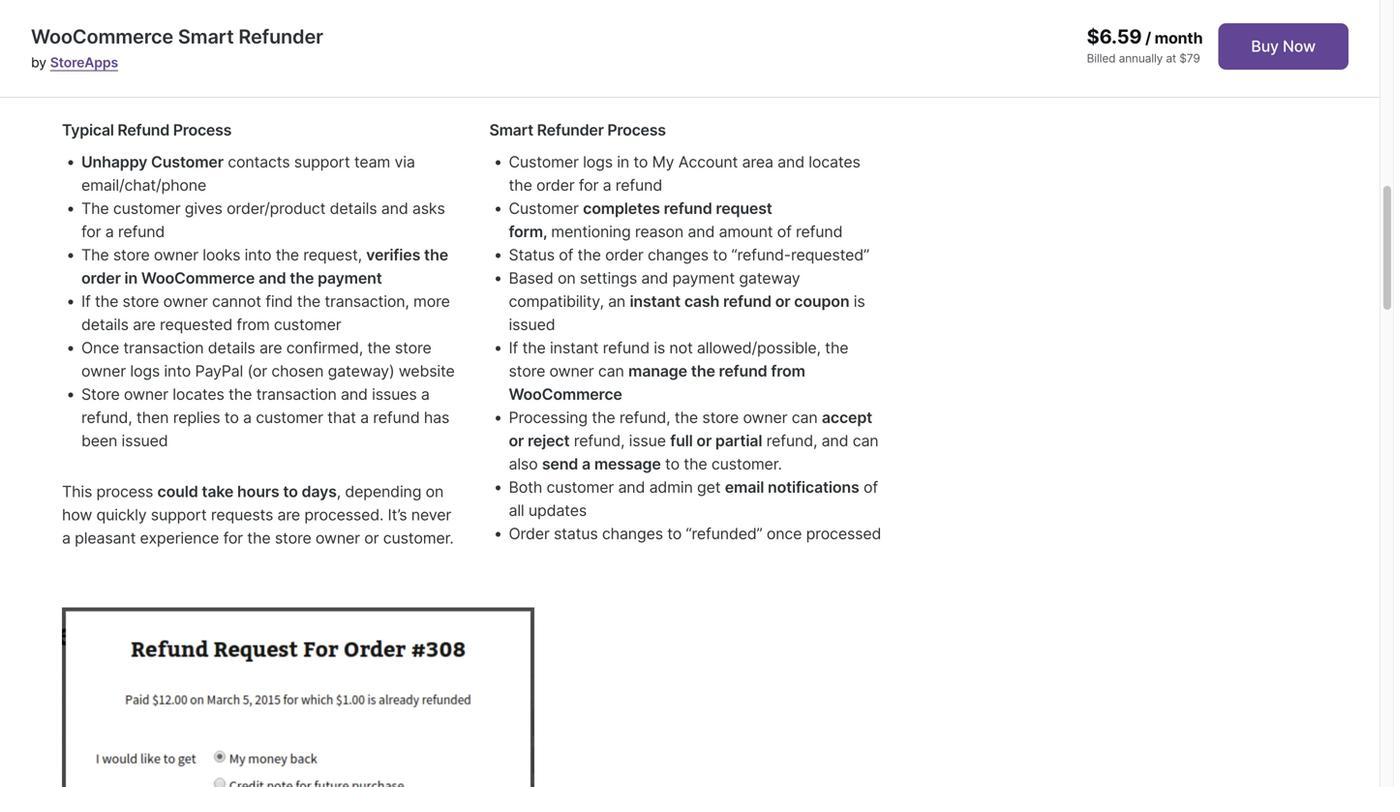 Task type: vqa. For each thing, say whether or not it's contained in the screenshot.
"refunds,"
yes



Task type: describe. For each thing, give the bounding box(es) containing it.
hours
[[237, 482, 279, 501]]

website
[[399, 362, 455, 381]]

cannot
[[212, 292, 261, 311]]

1 horizontal spatial details
[[208, 339, 255, 358]]

refund inside if the instant refund is not allowed/possible, the store owner can
[[603, 339, 650, 358]]

provide
[[219, 0, 273, 13]]

issued inside is issued
[[509, 315, 555, 334]]

can inside refund, and can also
[[853, 432, 879, 451]]

reason
[[635, 222, 684, 241]]

owner up then at the left bottom of page
[[124, 385, 168, 404]]

,
[[337, 482, 341, 501]]

not
[[670, 339, 693, 358]]

customer up confirmed,
[[274, 315, 342, 334]]

a down website
[[421, 385, 430, 404]]

for inside customer logs in to my account area and locates the order for a refund
[[579, 176, 599, 195]]

are inside ", depending on how quickly support requests are processed. it's never a pleasant experience for the store owner or customer."
[[278, 505, 300, 524]]

a right send
[[582, 455, 591, 474]]

into inside if the store owner cannot find the transaction, more details are requested from customer once transaction details are confirmed, the store owner logs into paypal (or chosen gateway) website store owner locates the transaction and issues a refund, then replies to a customer that a refund has been issued
[[164, 362, 191, 381]]

owner inside if the instant refund is not allowed/possible, the store owner can
[[550, 362, 594, 381]]

the down the customer gives order/product details and asks for a refund
[[276, 246, 299, 265]]

$6.59
[[1087, 25, 1142, 48]]

to left days
[[283, 482, 298, 501]]

more
[[414, 292, 450, 311]]

confirmed,
[[286, 339, 363, 358]]

quickly
[[96, 505, 147, 524]]

form,
[[509, 222, 548, 241]]

and inside based on settings and payment gateway compatibility, an
[[642, 269, 668, 288]]

team
[[354, 153, 391, 172]]

issued inside if the store owner cannot find the transaction, more details are requested from customer once transaction details are confirmed, the store owner logs into paypal (or chosen gateway) website store owner locates the transaction and issues a refund, then replies to a customer that a refund has been issued
[[122, 432, 168, 451]]

refund up the requested"
[[796, 222, 843, 241]]

how
[[62, 505, 92, 524]]

if you have chosen to provide coupons for refunds, and customers want them, a new coupon is emailed instantly.
[[62, 0, 434, 59]]

want
[[173, 17, 208, 36]]

both
[[509, 478, 543, 497]]

order inside customer logs in to my account area and locates the order for a refund
[[537, 176, 575, 195]]

refunder inside woocommerce smart refunder by storeapps
[[239, 25, 323, 48]]

to up admin
[[665, 455, 680, 474]]

a inside the customer gives order/product details and asks for a refund
[[105, 222, 114, 241]]

if for if the instant refund is not allowed/possible, the store owner can
[[509, 339, 518, 358]]

depending
[[345, 482, 422, 501]]

verifies
[[366, 246, 421, 265]]

the inside manage the refund from woocommerce
[[691, 362, 716, 381]]

the up gateway)
[[367, 339, 391, 358]]

has
[[424, 408, 450, 427]]

also
[[509, 455, 538, 474]]

email/chat/phone
[[81, 176, 206, 195]]

take
[[202, 482, 234, 501]]

store down the store owner looks into the request,
[[123, 292, 159, 311]]

the down mentioning
[[578, 246, 601, 265]]

instant cash refund or coupon
[[630, 292, 850, 311]]

unhappy
[[81, 153, 147, 172]]

or for refund, issue full or partial
[[697, 432, 712, 451]]

0 horizontal spatial details
[[81, 315, 129, 334]]

customer up the gives
[[151, 153, 224, 172]]

email
[[725, 478, 764, 497]]

owner up requested
[[163, 292, 208, 311]]

request
[[716, 199, 773, 218]]

owner left looks
[[154, 246, 199, 265]]

annually
[[1119, 51, 1163, 65]]

based on settings and payment gateway compatibility, an
[[509, 269, 801, 311]]

/
[[1146, 29, 1152, 47]]

to inside if the store owner cannot find the transaction, more details are requested from customer once transaction details are confirmed, the store owner logs into paypal (or chosen gateway) website store owner locates the transaction and issues a refund, then replies to a customer that a refund has been issued
[[225, 408, 239, 427]]

refund inside if the store owner cannot find the transaction, more details are requested from customer once transaction details are confirmed, the store owner logs into paypal (or chosen gateway) website store owner locates the transaction and issues a refund, then replies to a customer that a refund has been issued
[[373, 408, 420, 427]]

this
[[62, 482, 92, 501]]

the right the find
[[297, 292, 321, 311]]

the inside customer logs in to my account area and locates the order for a refund
[[509, 176, 532, 195]]

cash
[[685, 292, 720, 311]]

buy now link
[[1219, 23, 1349, 70]]

experience
[[140, 529, 219, 548]]

the down '(or'
[[229, 385, 252, 404]]

store up website
[[395, 339, 432, 358]]

if for if you have chosen to provide coupons for refunds, and customers want them, a new coupon is emailed instantly.
[[62, 0, 71, 13]]

allowed/possible,
[[697, 339, 821, 358]]

chosen inside if the store owner cannot find the transaction, more details are requested from customer once transaction details are confirmed, the store owner logs into paypal (or chosen gateway) website store owner locates the transaction and issues a refund, then replies to a customer that a refund has been issued
[[272, 362, 324, 381]]

all
[[509, 501, 525, 520]]

if for if the store owner cannot find the transaction, more details are requested from customer once transaction details are confirmed, the store owner logs into paypal (or chosen gateway) website store owner locates the transaction and issues a refund, then replies to a customer that a refund has been issued
[[81, 292, 91, 311]]

and inside refund, and can also
[[822, 432, 849, 451]]

refund
[[118, 121, 170, 139]]

0 vertical spatial are
[[133, 315, 156, 334]]

and up status of the order changes to "refund-requested"
[[688, 222, 715, 241]]

owner up partial
[[743, 408, 788, 427]]

issues
[[372, 385, 417, 404]]

or for instant cash refund or coupon
[[776, 292, 791, 311]]

the inside ", depending on how quickly support requests are processed. it's never a pleasant experience for the store owner or customer."
[[247, 529, 271, 548]]

1 vertical spatial smart
[[490, 121, 534, 139]]

on inside ", depending on how quickly support requests are processed. it's never a pleasant experience for the store owner or customer."
[[426, 482, 444, 501]]

via
[[395, 153, 415, 172]]

store down email/chat/phone
[[113, 246, 150, 265]]

emailed
[[378, 17, 434, 36]]

have
[[106, 0, 140, 13]]

store up partial
[[703, 408, 739, 427]]

the up message
[[592, 408, 616, 427]]

a inside ", depending on how quickly support requests are processed. it's never a pleasant experience for the store owner or customer."
[[62, 529, 71, 548]]

customer for customer logs in to my account area and locates the order for a refund
[[509, 153, 579, 172]]

refund, up the issue
[[620, 408, 671, 427]]

1 vertical spatial refunder
[[537, 121, 604, 139]]

in inside customer logs in to my account area and locates the order for a refund
[[617, 153, 630, 172]]

my
[[652, 153, 675, 172]]

requests
[[211, 505, 273, 524]]

area
[[742, 153, 774, 172]]

customer down send
[[547, 478, 614, 497]]

customers
[[93, 17, 168, 36]]

replies
[[173, 408, 220, 427]]

verifies the order in woocommerce and the payment
[[81, 246, 448, 288]]

status
[[509, 246, 555, 265]]

the up the find
[[290, 269, 314, 288]]

1 vertical spatial changes
[[602, 525, 663, 544]]

you
[[76, 0, 102, 13]]

process for typical refund process
[[173, 121, 232, 139]]

logs inside customer logs in to my account area and locates the order for a refund
[[583, 153, 613, 172]]

0 vertical spatial into
[[245, 246, 272, 265]]

, depending on how quickly support requests are processed. it's never a pleasant experience for the store owner or customer.
[[62, 482, 454, 548]]

support inside ", depending on how quickly support requests are processed. it's never a pleasant experience for the store owner or customer."
[[151, 505, 207, 524]]

both customer and admin get email notifications
[[509, 478, 860, 497]]

gives
[[185, 199, 223, 218]]

0 vertical spatial changes
[[648, 246, 709, 265]]

or inside accept or reject
[[509, 432, 524, 451]]

1 horizontal spatial of
[[778, 222, 792, 241]]

owner up store
[[81, 362, 126, 381]]

buy
[[1252, 37, 1280, 56]]

smart inside woocommerce smart refunder by storeapps
[[178, 25, 234, 48]]

refund, up message
[[574, 432, 625, 451]]

process for smart refunder process
[[608, 121, 666, 139]]

a right the that
[[360, 408, 369, 427]]

the store owner looks into the request,
[[81, 246, 366, 265]]

1 vertical spatial coupon
[[795, 292, 850, 311]]

details inside the customer gives order/product details and asks for a refund
[[330, 199, 377, 218]]

processing the refund, the store owner can
[[509, 408, 822, 427]]

the up both customer and admin get email notifications
[[684, 455, 708, 474]]

$6.59 / month billed annually at $79
[[1087, 25, 1203, 65]]

to down mentioning reason and amount of refund
[[713, 246, 728, 265]]

for inside if you have chosen to provide coupons for refunds, and customers want them, a new coupon is emailed instantly.
[[343, 0, 363, 13]]

1 vertical spatial of
[[559, 246, 574, 265]]

order inside verifies the order in woocommerce and the payment
[[81, 269, 121, 288]]

asks
[[413, 199, 445, 218]]

$79
[[1180, 51, 1201, 65]]

find
[[266, 292, 293, 311]]

the up accept
[[825, 339, 849, 358]]

that
[[328, 408, 356, 427]]

and inside if you have chosen to provide coupons for refunds, and customers want them, a new coupon is emailed instantly.
[[62, 17, 89, 36]]

refund inside manage the refund from woocommerce
[[719, 362, 768, 381]]

storeapps link
[[50, 54, 118, 71]]

based
[[509, 269, 554, 288]]

the down compatibility,
[[523, 339, 546, 358]]

requested"
[[791, 246, 870, 265]]

payment inside verifies the order in woocommerce and the payment
[[318, 269, 382, 288]]



Task type: locate. For each thing, give the bounding box(es) containing it.
0 vertical spatial issued
[[509, 315, 555, 334]]

refund up manage
[[603, 339, 650, 358]]

process
[[173, 121, 232, 139], [608, 121, 666, 139]]

transaction
[[123, 339, 204, 358], [256, 385, 337, 404]]

customer logs in to my account area and locates the order for a refund
[[509, 153, 861, 195]]

unhappy customer
[[81, 153, 224, 172]]

to inside if you have chosen to provide coupons for refunds, and customers want them, a new coupon is emailed instantly.
[[201, 0, 215, 13]]

changes right status
[[602, 525, 663, 544]]

from
[[237, 315, 270, 334], [771, 362, 806, 381]]

0 vertical spatial instant
[[630, 292, 681, 311]]

billed
[[1087, 51, 1116, 65]]

order up once
[[81, 269, 121, 288]]

from down allowed/possible,
[[771, 362, 806, 381]]

0 vertical spatial the
[[81, 199, 109, 218]]

the right the verifies
[[424, 246, 448, 265]]

admin
[[650, 478, 693, 497]]

for inside the customer gives order/product details and asks for a refund
[[81, 222, 101, 241]]

store inside ", depending on how quickly support requests are processed. it's never a pleasant experience for the store owner or customer."
[[275, 529, 312, 548]]

it's
[[388, 505, 407, 524]]

pleasant
[[75, 529, 136, 548]]

is inside is issued
[[854, 292, 866, 311]]

0 vertical spatial details
[[330, 199, 377, 218]]

order up the form,
[[537, 176, 575, 195]]

0 horizontal spatial instant
[[550, 339, 599, 358]]

store
[[113, 246, 150, 265], [123, 292, 159, 311], [395, 339, 432, 358], [509, 362, 546, 381], [703, 408, 739, 427], [275, 529, 312, 548]]

been
[[81, 432, 117, 451]]

support up experience on the left of page
[[151, 505, 207, 524]]

store
[[81, 385, 120, 404]]

and inside customer logs in to my account area and locates the order for a refund
[[778, 153, 805, 172]]

customer left the that
[[256, 408, 323, 427]]

and down accept
[[822, 432, 849, 451]]

from inside manage the refund from woocommerce
[[771, 362, 806, 381]]

1 horizontal spatial logs
[[583, 153, 613, 172]]

logs
[[583, 153, 613, 172], [130, 362, 160, 381]]

if up once
[[81, 292, 91, 311]]

1 horizontal spatial chosen
[[272, 362, 324, 381]]

on up compatibility,
[[558, 269, 576, 288]]

if inside if the instant refund is not allowed/possible, the store owner can
[[509, 339, 518, 358]]

customer down smart refunder process
[[509, 153, 579, 172]]

the for the store owner looks into the request,
[[81, 246, 109, 265]]

1 vertical spatial locates
[[173, 385, 224, 404]]

2 vertical spatial can
[[853, 432, 879, 451]]

2 vertical spatial of
[[864, 478, 878, 497]]

to inside customer logs in to my account area and locates the order for a refund
[[634, 153, 648, 172]]

into
[[245, 246, 272, 265], [164, 362, 191, 381]]

0 vertical spatial support
[[294, 153, 350, 172]]

customer inside the customer gives order/product details and asks for a refund
[[113, 199, 181, 218]]

typical
[[62, 121, 114, 139]]

1 vertical spatial if
[[81, 292, 91, 311]]

0 horizontal spatial in
[[125, 269, 138, 288]]

0 horizontal spatial chosen
[[144, 0, 196, 13]]

if the store owner cannot find the transaction, more details are requested from customer once transaction details are confirmed, the store owner logs into paypal (or chosen gateway) website store owner locates the transaction and issues a refund, then replies to a customer that a refund has been issued
[[81, 292, 455, 451]]

customer inside customer logs in to my account area and locates the order for a refund
[[509, 153, 579, 172]]

0 horizontal spatial of
[[559, 246, 574, 265]]

is left not in the top left of the page
[[654, 339, 666, 358]]

and down status of the order changes to "refund-requested"
[[642, 269, 668, 288]]

0 horizontal spatial logs
[[130, 362, 160, 381]]

gateway
[[739, 269, 801, 288]]

2 the from the top
[[81, 246, 109, 265]]

woocommerce for the
[[141, 269, 255, 288]]

a inside customer logs in to my account area and locates the order for a refund
[[603, 176, 612, 195]]

refund, issue full or partial
[[570, 432, 763, 451]]

and inside verifies the order in woocommerce and the payment
[[259, 269, 286, 288]]

customer up the form,
[[509, 199, 583, 218]]

support left team
[[294, 153, 350, 172]]

1 horizontal spatial into
[[245, 246, 272, 265]]

instant
[[630, 292, 681, 311], [550, 339, 599, 358]]

mentioning
[[551, 222, 631, 241]]

compatibility,
[[509, 292, 604, 311]]

1 horizontal spatial customer.
[[712, 455, 782, 474]]

refund down gateway at the top of page
[[724, 292, 772, 311]]

customer requesting a refund image
[[62, 608, 535, 788]]

1 the from the top
[[81, 199, 109, 218]]

support inside contacts support team via email/chat/phone
[[294, 153, 350, 172]]

customer.
[[712, 455, 782, 474], [383, 529, 454, 548]]

and down you
[[62, 17, 89, 36]]

1 horizontal spatial can
[[792, 408, 818, 427]]

0 vertical spatial refunder
[[239, 25, 323, 48]]

woocommerce inside verifies the order in woocommerce and the payment
[[141, 269, 255, 288]]

a left new
[[257, 17, 266, 36]]

logs down smart refunder process
[[583, 153, 613, 172]]

refund, down store
[[81, 408, 132, 427]]

order up settings
[[606, 246, 644, 265]]

2 horizontal spatial details
[[330, 199, 377, 218]]

status of the order changes to "refund-requested"
[[509, 246, 870, 265]]

them,
[[212, 17, 253, 36]]

customer for customer
[[509, 199, 583, 218]]

2 vertical spatial is
[[654, 339, 666, 358]]

2 payment from the left
[[673, 269, 735, 288]]

0 vertical spatial coupon
[[304, 17, 358, 36]]

1 horizontal spatial coupon
[[795, 292, 850, 311]]

process up my
[[608, 121, 666, 139]]

processed.
[[305, 505, 384, 524]]

0 vertical spatial can
[[598, 362, 624, 381]]

of up "refund-
[[778, 222, 792, 241]]

refunder
[[239, 25, 323, 48], [537, 121, 604, 139]]

0 vertical spatial woocommerce
[[31, 25, 173, 48]]

refund down email/chat/phone
[[118, 222, 165, 241]]

details down team
[[330, 199, 377, 218]]

the for the customer gives order/product details and asks for a refund
[[81, 199, 109, 218]]

and right area
[[778, 153, 805, 172]]

1 vertical spatial logs
[[130, 362, 160, 381]]

is inside if you have chosen to provide coupons for refunds, and customers want them, a new coupon is emailed instantly.
[[362, 17, 374, 36]]

0 horizontal spatial customer.
[[383, 529, 454, 548]]

1 vertical spatial the
[[81, 246, 109, 265]]

instant right an
[[630, 292, 681, 311]]

0 vertical spatial chosen
[[144, 0, 196, 13]]

completes refund request form,
[[509, 199, 773, 241]]

the down unhappy
[[81, 199, 109, 218]]

of all updates
[[509, 478, 878, 520]]

issue
[[629, 432, 666, 451]]

is inside if the instant refund is not allowed/possible, the store owner can
[[654, 339, 666, 358]]

for down requests
[[223, 529, 243, 548]]

the up full
[[675, 408, 698, 427]]

0 horizontal spatial order
[[81, 269, 121, 288]]

0 vertical spatial is
[[362, 17, 374, 36]]

from inside if the store owner cannot find the transaction, more details are requested from customer once transaction details are confirmed, the store owner logs into paypal (or chosen gateway) website store owner locates the transaction and issues a refund, then replies to a customer that a refund has been issued
[[237, 315, 270, 334]]

if left you
[[62, 0, 71, 13]]

contacts support team via email/chat/phone
[[81, 153, 415, 195]]

coupons
[[277, 0, 339, 13]]

1 vertical spatial in
[[125, 269, 138, 288]]

a
[[257, 17, 266, 36], [603, 176, 612, 195], [105, 222, 114, 241], [421, 385, 430, 404], [243, 408, 252, 427], [360, 408, 369, 427], [582, 455, 591, 474], [62, 529, 71, 548]]

get
[[697, 478, 721, 497]]

logs up then at the left bottom of page
[[130, 362, 160, 381]]

0 horizontal spatial if
[[62, 0, 71, 13]]

1 vertical spatial issued
[[122, 432, 168, 451]]

for left the refunds,
[[343, 0, 363, 13]]

locates inside if the store owner cannot find the transaction, more details are requested from customer once transaction details are confirmed, the store owner logs into paypal (or chosen gateway) website store owner locates the transaction and issues a refund, then replies to a customer that a refund has been issued
[[173, 385, 224, 404]]

0 horizontal spatial locates
[[173, 385, 224, 404]]

the up the form,
[[509, 176, 532, 195]]

to down of all updates
[[668, 525, 682, 544]]

could
[[157, 482, 198, 501]]

owner or
[[316, 529, 379, 548]]

if inside if you have chosen to provide coupons for refunds, and customers want them, a new coupon is emailed instantly.
[[62, 0, 71, 13]]

1 vertical spatial are
[[260, 339, 282, 358]]

is issued
[[509, 292, 866, 334]]

1 vertical spatial transaction
[[256, 385, 337, 404]]

manage
[[629, 362, 688, 381]]

2 vertical spatial details
[[208, 339, 255, 358]]

2 horizontal spatial if
[[509, 339, 518, 358]]

1 horizontal spatial or
[[697, 432, 712, 451]]

0 vertical spatial if
[[62, 0, 71, 13]]

then
[[137, 408, 169, 427]]

to left my
[[634, 153, 648, 172]]

chosen down confirmed,
[[272, 362, 324, 381]]

mentioning reason and amount of refund
[[551, 222, 843, 241]]

0 horizontal spatial support
[[151, 505, 207, 524]]

woocommerce
[[31, 25, 173, 48], [141, 269, 255, 288], [509, 385, 623, 404]]

coupon inside if you have chosen to provide coupons for refunds, and customers want them, a new coupon is emailed instantly.
[[304, 17, 358, 36]]

customer. inside ", depending on how quickly support requests are processed. it's never a pleasant experience for the store owner or customer."
[[383, 529, 454, 548]]

or right full
[[697, 432, 712, 451]]

1 vertical spatial is
[[854, 292, 866, 311]]

"refund-
[[732, 246, 791, 265]]

and up the find
[[259, 269, 286, 288]]

of up the processed
[[864, 478, 878, 497]]

order status changes to "refunded" once processed
[[509, 525, 882, 544]]

this process could take hours to days
[[62, 482, 337, 501]]

1 horizontal spatial locates
[[809, 153, 861, 172]]

once
[[81, 339, 119, 358]]

0 horizontal spatial coupon
[[304, 17, 358, 36]]

into down the customer gives order/product details and asks for a refund
[[245, 246, 272, 265]]

0 vertical spatial on
[[558, 269, 576, 288]]

a inside if you have chosen to provide coupons for refunds, and customers want them, a new coupon is emailed instantly.
[[257, 17, 266, 36]]

2 vertical spatial woocommerce
[[509, 385, 623, 404]]

never
[[411, 505, 452, 524]]

the up once
[[95, 292, 118, 311]]

1 horizontal spatial on
[[558, 269, 576, 288]]

can down accept
[[853, 432, 879, 451]]

0 vertical spatial of
[[778, 222, 792, 241]]

a down '(or'
[[243, 408, 252, 427]]

typical refund process
[[62, 121, 232, 139]]

amount
[[719, 222, 773, 241]]

payment inside based on settings and payment gateway compatibility, an
[[673, 269, 735, 288]]

transaction down requested
[[123, 339, 204, 358]]

refund, inside if the store owner cannot find the transaction, more details are requested from customer once transaction details are confirmed, the store owner logs into paypal (or chosen gateway) website store owner locates the transaction and issues a refund, then replies to a customer that a refund has been issued
[[81, 408, 132, 427]]

woocommerce for if
[[509, 385, 623, 404]]

the customer gives order/product details and asks for a refund
[[81, 199, 445, 241]]

2 process from the left
[[608, 121, 666, 139]]

1 vertical spatial on
[[426, 482, 444, 501]]

0 horizontal spatial on
[[426, 482, 444, 501]]

processed
[[806, 525, 882, 544]]

logs inside if the store owner cannot find the transaction, more details are requested from customer once transaction details are confirmed, the store owner logs into paypal (or chosen gateway) website store owner locates the transaction and issues a refund, then replies to a customer that a refund has been issued
[[130, 362, 160, 381]]

coupon down coupons
[[304, 17, 358, 36]]

1 vertical spatial order
[[606, 246, 644, 265]]

locates right area
[[809, 153, 861, 172]]

2 horizontal spatial is
[[854, 292, 866, 311]]

if inside if the store owner cannot find the transaction, more details are requested from customer once transaction details are confirmed, the store owner logs into paypal (or chosen gateway) website store owner locates the transaction and issues a refund, then replies to a customer that a refund has been issued
[[81, 292, 91, 311]]

to up want
[[201, 0, 215, 13]]

partial
[[716, 432, 763, 451]]

chosen
[[144, 0, 196, 13], [272, 362, 324, 381]]

into left the 'paypal'
[[164, 362, 191, 381]]

and left asks
[[381, 199, 408, 218]]

0 horizontal spatial can
[[598, 362, 624, 381]]

1 horizontal spatial smart
[[490, 121, 534, 139]]

1 horizontal spatial issued
[[509, 315, 555, 334]]

smart refunder process
[[490, 121, 666, 139]]

0 horizontal spatial smart
[[178, 25, 234, 48]]

1 horizontal spatial support
[[294, 153, 350, 172]]

1 vertical spatial instant
[[550, 339, 599, 358]]

on inside based on settings and payment gateway compatibility, an
[[558, 269, 576, 288]]

for down email/chat/phone
[[81, 222, 101, 241]]

of down mentioning
[[559, 246, 574, 265]]

a up completes
[[603, 176, 612, 195]]

if down compatibility,
[[509, 339, 518, 358]]

2 horizontal spatial or
[[776, 292, 791, 311]]

2 horizontal spatial order
[[606, 246, 644, 265]]

details up the 'paypal'
[[208, 339, 255, 358]]

if the instant refund is not allowed/possible, the store owner can
[[509, 339, 849, 381]]

0 horizontal spatial into
[[164, 362, 191, 381]]

1 vertical spatial can
[[792, 408, 818, 427]]

or
[[776, 292, 791, 311], [509, 432, 524, 451], [697, 432, 712, 451]]

refunds,
[[367, 0, 426, 13]]

0 horizontal spatial transaction
[[123, 339, 204, 358]]

refund inside customer logs in to my account area and locates the order for a refund
[[616, 176, 663, 195]]

changes
[[648, 246, 709, 265], [602, 525, 663, 544]]

now
[[1283, 37, 1316, 56]]

issued down then at the left bottom of page
[[122, 432, 168, 451]]

for up completes
[[579, 176, 599, 195]]

owner up processing
[[550, 362, 594, 381]]

2 horizontal spatial of
[[864, 478, 878, 497]]

to right 'replies'
[[225, 408, 239, 427]]

0 vertical spatial locates
[[809, 153, 861, 172]]

1 vertical spatial chosen
[[272, 362, 324, 381]]

in down email/chat/phone
[[125, 269, 138, 288]]

on
[[558, 269, 576, 288], [426, 482, 444, 501]]

2 vertical spatial order
[[81, 269, 121, 288]]

(or
[[247, 362, 267, 381]]

smart
[[178, 25, 234, 48], [490, 121, 534, 139]]

0 vertical spatial logs
[[583, 153, 613, 172]]

the down email/chat/phone
[[81, 246, 109, 265]]

the inside the customer gives order/product details and asks for a refund
[[81, 199, 109, 218]]

request,
[[303, 246, 362, 265]]

1 horizontal spatial instant
[[630, 292, 681, 311]]

chosen inside if you have chosen to provide coupons for refunds, and customers want them, a new coupon is emailed instantly.
[[144, 0, 196, 13]]

locates up 'replies'
[[173, 385, 224, 404]]

refund inside the customer gives order/product details and asks for a refund
[[118, 222, 165, 241]]

refund inside completes refund request form,
[[664, 199, 713, 218]]

is
[[362, 17, 374, 36], [854, 292, 866, 311], [654, 339, 666, 358]]

transaction,
[[325, 292, 409, 311]]

in left my
[[617, 153, 630, 172]]

can left manage
[[598, 362, 624, 381]]

month
[[1155, 29, 1203, 47]]

and down gateway)
[[341, 385, 368, 404]]

2 vertical spatial if
[[509, 339, 518, 358]]

paypal
[[195, 362, 243, 381]]

0 horizontal spatial payment
[[318, 269, 382, 288]]

refunder up completes
[[537, 121, 604, 139]]

refund, inside refund, and can also
[[767, 432, 818, 451]]

0 horizontal spatial from
[[237, 315, 270, 334]]

store down days
[[275, 529, 312, 548]]

0 vertical spatial order
[[537, 176, 575, 195]]

transaction down '(or'
[[256, 385, 337, 404]]

1 horizontal spatial if
[[81, 292, 91, 311]]

1 vertical spatial woocommerce
[[141, 269, 255, 288]]

woocommerce up storeapps at the top left
[[31, 25, 173, 48]]

issued down compatibility,
[[509, 315, 555, 334]]

locates inside customer logs in to my account area and locates the order for a refund
[[809, 153, 861, 172]]

and inside if the store owner cannot find the transaction, more details are requested from customer once transaction details are confirmed, the store owner logs into paypal (or chosen gateway) website store owner locates the transaction and issues a refund, then replies to a customer that a refund has been issued
[[341, 385, 368, 404]]

refund up completes
[[616, 176, 663, 195]]

1 horizontal spatial order
[[537, 176, 575, 195]]

2 vertical spatial are
[[278, 505, 300, 524]]

woocommerce inside manage the refund from woocommerce
[[509, 385, 623, 404]]

owner
[[154, 246, 199, 265], [163, 292, 208, 311], [81, 362, 126, 381], [550, 362, 594, 381], [124, 385, 168, 404], [743, 408, 788, 427]]

1 vertical spatial into
[[164, 362, 191, 381]]

1 process from the left
[[173, 121, 232, 139]]

1 vertical spatial details
[[81, 315, 129, 334]]

of inside of all updates
[[864, 478, 878, 497]]

for
[[343, 0, 363, 13], [579, 176, 599, 195], [81, 222, 101, 241], [223, 529, 243, 548]]

0 vertical spatial in
[[617, 153, 630, 172]]

can inside if the instant refund is not allowed/possible, the store owner can
[[598, 362, 624, 381]]

details up once
[[81, 315, 129, 334]]

0 horizontal spatial is
[[362, 17, 374, 36]]

0 vertical spatial customer.
[[712, 455, 782, 474]]

a down how
[[62, 529, 71, 548]]

woocommerce inside woocommerce smart refunder by storeapps
[[31, 25, 173, 48]]

1 horizontal spatial in
[[617, 153, 630, 172]]

refunder down coupons
[[239, 25, 323, 48]]

0 horizontal spatial refunder
[[239, 25, 323, 48]]

refund down issues at left
[[373, 408, 420, 427]]

and inside the customer gives order/product details and asks for a refund
[[381, 199, 408, 218]]

an
[[608, 292, 626, 311]]

in inside verifies the order in woocommerce and the payment
[[125, 269, 138, 288]]

for inside ", depending on how quickly support requests are processed. it's never a pleasant experience for the store owner or customer."
[[223, 529, 243, 548]]

order
[[509, 525, 550, 544]]

notifications
[[768, 478, 860, 497]]

in
[[617, 153, 630, 172], [125, 269, 138, 288]]

woocommerce down looks
[[141, 269, 255, 288]]

1 horizontal spatial process
[[608, 121, 666, 139]]

by
[[31, 54, 46, 71]]

1 vertical spatial customer.
[[383, 529, 454, 548]]

updates
[[529, 501, 587, 520]]

1 horizontal spatial from
[[771, 362, 806, 381]]

store inside if the instant refund is not allowed/possible, the store owner can
[[509, 362, 546, 381]]

1 payment from the left
[[318, 269, 382, 288]]

the
[[81, 199, 109, 218], [81, 246, 109, 265]]

settings
[[580, 269, 637, 288]]

instantly.
[[62, 40, 126, 59]]

0 vertical spatial from
[[237, 315, 270, 334]]

order
[[537, 176, 575, 195], [606, 246, 644, 265], [81, 269, 121, 288]]

0 horizontal spatial process
[[173, 121, 232, 139]]

instant inside if the instant refund is not allowed/possible, the store owner can
[[550, 339, 599, 358]]

once
[[767, 525, 802, 544]]

and down message
[[618, 478, 645, 497]]



